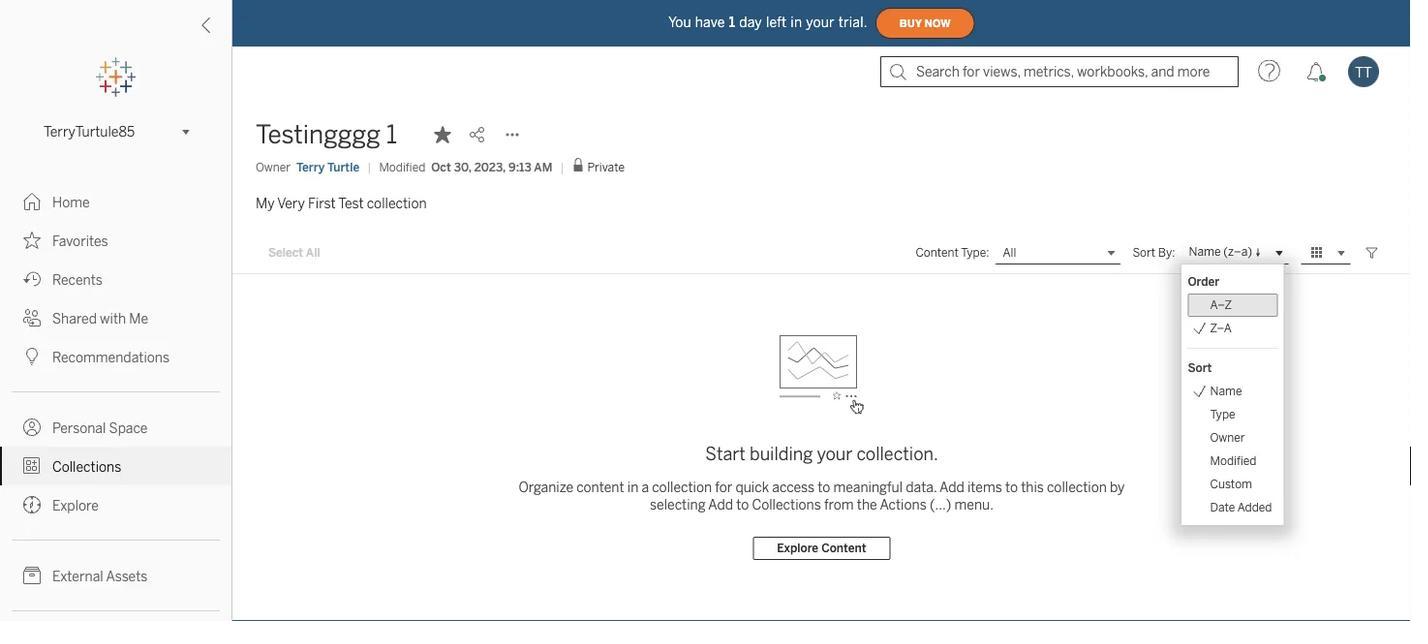 Task type: vqa. For each thing, say whether or not it's contained in the screenshot.
Marks. Press Enter To Open The View Data Window.. Use Arrow Keys To Navigate Data Visualization Elements. Image
no



Task type: describe. For each thing, give the bounding box(es) containing it.
external
[[52, 568, 103, 584]]

from
[[825, 497, 854, 513]]

in inside organize content in a collection for quick access to meaningful data. add items to this collection by selecting add to collections from the actions (...) menu.
[[628, 479, 639, 495]]

type
[[1211, 407, 1236, 421]]

by
[[1111, 479, 1125, 495]]

sort for sort
[[1188, 361, 1213, 375]]

terry turtle link
[[297, 158, 360, 176]]

collections inside organize content in a collection for quick access to meaningful data. add items to this collection by selecting add to collections from the actions (...) menu.
[[752, 497, 822, 513]]

custom
[[1211, 477, 1253, 491]]

favorites
[[52, 233, 108, 249]]

owner terry turtle | modified oct 30, 2023, 9:13 am |
[[256, 160, 565, 174]]

a–z
[[1211, 298, 1232, 312]]

organize content in a collection for quick access to meaningful data. add items to this collection by selecting add to collections from the actions (...) menu.
[[519, 479, 1125, 513]]

home link
[[0, 182, 232, 221]]

menu.
[[955, 497, 994, 513]]

private
[[588, 160, 625, 174]]

buy
[[900, 17, 922, 29]]

quick
[[736, 479, 769, 495]]

1 | from the left
[[367, 160, 371, 174]]

with
[[100, 311, 126, 327]]

a–z checkbox item
[[1188, 294, 1278, 317]]

personal space link
[[0, 408, 232, 447]]

explore link
[[0, 485, 232, 524]]

terryturtule85 button
[[36, 120, 196, 143]]

(z–a)
[[1224, 245, 1253, 259]]

name (z–a)
[[1189, 245, 1253, 259]]

selecting
[[650, 497, 706, 513]]

grid view image
[[1309, 244, 1327, 262]]

explore for explore content
[[777, 541, 819, 555]]

select
[[268, 246, 303, 260]]

space
[[109, 420, 148, 436]]

2 | from the left
[[560, 160, 565, 174]]

you
[[669, 14, 692, 30]]

oct
[[432, 160, 451, 174]]

terry
[[297, 160, 325, 174]]

favorites link
[[0, 221, 232, 260]]

buy now button
[[876, 8, 975, 39]]

now
[[925, 17, 951, 29]]

testingggg
[[256, 120, 381, 150]]

explore for explore
[[52, 498, 99, 514]]

day
[[739, 14, 763, 30]]

have
[[696, 14, 725, 30]]

home
[[52, 194, 90, 210]]

30,
[[454, 160, 472, 174]]

0 vertical spatial add
[[940, 479, 965, 495]]

name for name (z–a)
[[1189, 245, 1221, 259]]

0 horizontal spatial to
[[737, 497, 749, 513]]

turtle
[[328, 160, 360, 174]]

meaningful
[[834, 479, 903, 495]]

recommendations
[[52, 349, 170, 365]]

9:13
[[509, 160, 532, 174]]

assets
[[106, 568, 148, 584]]

added
[[1238, 500, 1273, 514]]

am
[[534, 160, 553, 174]]

order
[[1188, 275, 1220, 289]]

date
[[1211, 500, 1236, 514]]

0 vertical spatial your
[[806, 14, 835, 30]]

external assets link
[[0, 556, 232, 595]]

0 horizontal spatial 1
[[386, 120, 397, 150]]

z–a
[[1211, 321, 1232, 335]]

name for name
[[1211, 384, 1243, 398]]

owner for owner terry turtle | modified oct 30, 2023, 9:13 am |
[[256, 160, 291, 174]]

recents
[[52, 272, 102, 288]]



Task type: locate. For each thing, give the bounding box(es) containing it.
to left this
[[1006, 479, 1018, 495]]

shared with me
[[52, 311, 148, 327]]

in left a
[[628, 479, 639, 495]]

sort for sort by:
[[1133, 246, 1156, 260]]

to up from
[[818, 479, 831, 495]]

sort left by:
[[1133, 246, 1156, 260]]

all inside button
[[306, 246, 320, 260]]

explore inside main navigation. press the up and down arrow keys to access links. element
[[52, 498, 99, 514]]

explore inside button
[[777, 541, 819, 555]]

left
[[766, 14, 787, 30]]

1 horizontal spatial collection
[[652, 479, 712, 495]]

all
[[306, 246, 320, 260], [1003, 246, 1017, 260]]

collections
[[52, 459, 121, 475], [752, 497, 822, 513]]

1 vertical spatial 1
[[386, 120, 397, 150]]

organize
[[519, 479, 574, 495]]

0 vertical spatial explore
[[52, 498, 99, 514]]

1 horizontal spatial content
[[916, 246, 959, 260]]

name inside sort group
[[1211, 384, 1243, 398]]

1 vertical spatial add
[[709, 497, 734, 513]]

collections link
[[0, 447, 232, 485]]

this
[[1021, 479, 1044, 495]]

1 all from the left
[[306, 246, 320, 260]]

data.
[[906, 479, 937, 495]]

0 horizontal spatial owner
[[256, 160, 291, 174]]

recents link
[[0, 260, 232, 298]]

main navigation. press the up and down arrow keys to access links. element
[[0, 182, 232, 621]]

add down "for"
[[709, 497, 734, 513]]

modified left oct
[[379, 160, 426, 174]]

your left the trial. on the top right of page
[[806, 14, 835, 30]]

1 horizontal spatial 1
[[729, 14, 736, 30]]

terryturtule85
[[44, 124, 135, 140]]

0 vertical spatial in
[[791, 14, 803, 30]]

1 horizontal spatial all
[[1003, 246, 1017, 260]]

actions
[[880, 497, 927, 513]]

content down from
[[822, 541, 867, 555]]

| right the turtle on the top
[[367, 160, 371, 174]]

1 vertical spatial sort
[[1188, 361, 1213, 375]]

1 horizontal spatial owner
[[1211, 431, 1246, 445]]

collections down the personal
[[52, 459, 121, 475]]

for
[[715, 479, 733, 495]]

a
[[642, 479, 649, 495]]

content
[[916, 246, 959, 260], [822, 541, 867, 555]]

your up organize content in a collection for quick access to meaningful data. add items to this collection by selecting add to collections from the actions (...) menu.
[[817, 444, 853, 465]]

1 horizontal spatial collections
[[752, 497, 822, 513]]

explore content button
[[753, 537, 891, 560]]

1 horizontal spatial explore
[[777, 541, 819, 555]]

2 horizontal spatial collection
[[1047, 479, 1107, 495]]

1 horizontal spatial modified
[[1211, 454, 1257, 468]]

2023,
[[475, 160, 506, 174]]

sort
[[1133, 246, 1156, 260], [1188, 361, 1213, 375]]

2 horizontal spatial to
[[1006, 479, 1018, 495]]

0 vertical spatial owner
[[256, 160, 291, 174]]

collections down access
[[752, 497, 822, 513]]

modified
[[379, 160, 426, 174], [1211, 454, 1257, 468]]

1 vertical spatial explore
[[777, 541, 819, 555]]

type:
[[961, 246, 990, 260]]

by:
[[1159, 246, 1176, 260]]

0 horizontal spatial collections
[[52, 459, 121, 475]]

sort inside sort group
[[1188, 361, 1213, 375]]

collection for a
[[652, 479, 712, 495]]

modified up custom
[[1211, 454, 1257, 468]]

personal space
[[52, 420, 148, 436]]

0 vertical spatial content
[[916, 246, 959, 260]]

the
[[857, 497, 878, 513]]

0 horizontal spatial explore
[[52, 498, 99, 514]]

very
[[277, 195, 305, 211]]

explore content
[[777, 541, 867, 555]]

test
[[339, 195, 364, 211]]

sort by:
[[1133, 246, 1176, 260]]

navigation panel element
[[0, 58, 232, 621]]

Search for views, metrics, workbooks, and more text field
[[881, 56, 1239, 87]]

1 horizontal spatial sort
[[1188, 361, 1213, 375]]

owner up my
[[256, 160, 291, 174]]

to down quick
[[737, 497, 749, 513]]

in right left
[[791, 14, 803, 30]]

building
[[750, 444, 813, 465]]

| right the am
[[560, 160, 565, 174]]

0 vertical spatial 1
[[729, 14, 736, 30]]

content type:
[[916, 246, 990, 260]]

0 horizontal spatial all
[[306, 246, 320, 260]]

modified inside sort group
[[1211, 454, 1257, 468]]

recommendations link
[[0, 337, 232, 376]]

you have 1 day left in your trial.
[[669, 14, 868, 30]]

collection for test
[[367, 195, 427, 211]]

explore down organize content in a collection for quick access to meaningful data. add items to this collection by selecting add to collections from the actions (...) menu.
[[777, 541, 819, 555]]

content
[[577, 479, 625, 495]]

items
[[968, 479, 1003, 495]]

menu
[[1183, 264, 1284, 525]]

all right type:
[[1003, 246, 1017, 260]]

name (z–a) button
[[1182, 241, 1290, 264]]

(...)
[[930, 497, 952, 513]]

0 horizontal spatial in
[[628, 479, 639, 495]]

collection up selecting
[[652, 479, 712, 495]]

date added
[[1211, 500, 1273, 514]]

0 horizontal spatial modified
[[379, 160, 426, 174]]

1 vertical spatial owner
[[1211, 431, 1246, 445]]

owner inside sort group
[[1211, 431, 1246, 445]]

0 vertical spatial collections
[[52, 459, 121, 475]]

shared
[[52, 311, 97, 327]]

0 horizontal spatial collection
[[367, 195, 427, 211]]

1 up owner terry turtle | modified oct 30, 2023, 9:13 am |
[[386, 120, 397, 150]]

2 all from the left
[[1003, 246, 1017, 260]]

all right select
[[306, 246, 320, 260]]

1 left the "day"
[[729, 14, 736, 30]]

add up (...)
[[940, 479, 965, 495]]

0 vertical spatial modified
[[379, 160, 426, 174]]

buy now
[[900, 17, 951, 29]]

testingggg 1
[[256, 120, 397, 150]]

sort down z–a
[[1188, 361, 1213, 375]]

shared with me link
[[0, 298, 232, 337]]

my
[[256, 195, 275, 211]]

menu containing order
[[1183, 264, 1284, 525]]

0 vertical spatial sort
[[1133, 246, 1156, 260]]

0 horizontal spatial content
[[822, 541, 867, 555]]

explore down collections 'link'
[[52, 498, 99, 514]]

1 vertical spatial collections
[[752, 497, 822, 513]]

1 horizontal spatial add
[[940, 479, 965, 495]]

external assets
[[52, 568, 148, 584]]

in
[[791, 14, 803, 30], [628, 479, 639, 495]]

order group
[[1188, 270, 1278, 340]]

my very first test collection
[[256, 195, 427, 211]]

owner
[[256, 160, 291, 174], [1211, 431, 1246, 445]]

1
[[729, 14, 736, 30], [386, 120, 397, 150]]

collection left by on the bottom of the page
[[1047, 479, 1107, 495]]

start building your collection.
[[706, 444, 939, 465]]

collection.
[[857, 444, 939, 465]]

start
[[706, 444, 746, 465]]

1 vertical spatial content
[[822, 541, 867, 555]]

collections inside 'link'
[[52, 459, 121, 475]]

all inside popup button
[[1003, 246, 1017, 260]]

select all
[[268, 246, 320, 260]]

content left type:
[[916, 246, 959, 260]]

select all button
[[256, 241, 333, 264]]

name up 'type'
[[1211, 384, 1243, 398]]

personal
[[52, 420, 106, 436]]

all button
[[996, 241, 1122, 264]]

0 horizontal spatial add
[[709, 497, 734, 513]]

owner for owner
[[1211, 431, 1246, 445]]

first
[[308, 195, 336, 211]]

0 horizontal spatial |
[[367, 160, 371, 174]]

add
[[940, 479, 965, 495], [709, 497, 734, 513]]

1 vertical spatial modified
[[1211, 454, 1257, 468]]

1 vertical spatial name
[[1211, 384, 1243, 398]]

content inside button
[[822, 541, 867, 555]]

to
[[818, 479, 831, 495], [1006, 479, 1018, 495], [737, 497, 749, 513]]

1 vertical spatial in
[[628, 479, 639, 495]]

owner down 'type'
[[1211, 431, 1246, 445]]

me
[[129, 311, 148, 327]]

trial.
[[839, 14, 868, 30]]

access
[[773, 479, 815, 495]]

collection down owner terry turtle | modified oct 30, 2023, 9:13 am |
[[367, 195, 427, 211]]

name
[[1189, 245, 1221, 259], [1211, 384, 1243, 398]]

|
[[367, 160, 371, 174], [560, 160, 565, 174]]

0 horizontal spatial sort
[[1133, 246, 1156, 260]]

1 horizontal spatial |
[[560, 160, 565, 174]]

1 horizontal spatial in
[[791, 14, 803, 30]]

1 horizontal spatial to
[[818, 479, 831, 495]]

0 vertical spatial name
[[1189, 245, 1221, 259]]

name up order on the top of page
[[1189, 245, 1221, 259]]

sort group
[[1188, 357, 1278, 519]]

name inside popup button
[[1189, 245, 1221, 259]]

1 vertical spatial your
[[817, 444, 853, 465]]



